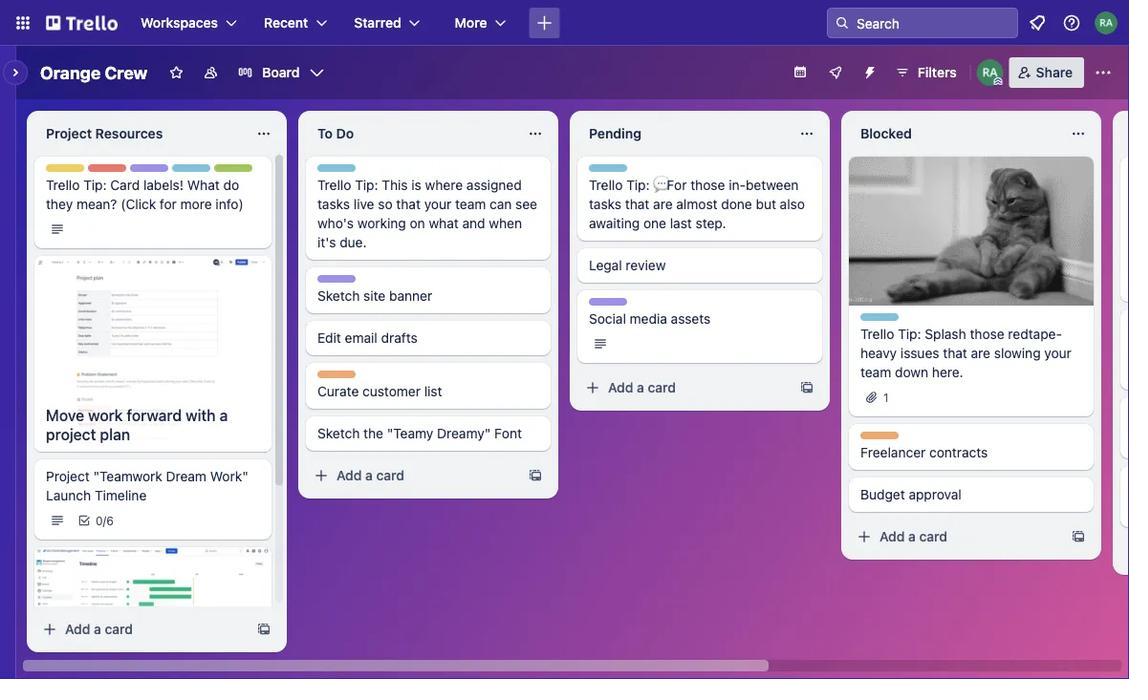 Task type: vqa. For each thing, say whether or not it's contained in the screenshot.
the bottommost "Design"
yes



Task type: describe. For each thing, give the bounding box(es) containing it.
color: red, title: "priority" element
[[88, 164, 128, 179]]

trello tip: splash those redtape- heavy issues that are slowing your team down here. link
[[861, 325, 1082, 382]]

team for sketch
[[359, 276, 389, 290]]

color: sky, title: "trello tip" element for trello tip: this is where assigned tasks live so that your team can see who's working on what and when it's due.
[[317, 164, 369, 179]]

curate customer list link
[[317, 383, 539, 402]]

team for social
[[630, 299, 660, 313]]

color: sky, title: "trello tip" element up more
[[172, 164, 223, 179]]

workspace visible image
[[203, 65, 218, 80]]

card for blocked
[[919, 529, 948, 545]]

open information menu image
[[1062, 13, 1082, 33]]

slowing
[[994, 346, 1041, 361]]

info)
[[216, 197, 244, 212]]

is
[[412, 177, 422, 193]]

your for where
[[424, 197, 452, 212]]

crew
[[105, 62, 148, 83]]

sketch the "teamy dreamy" font link
[[317, 425, 539, 444]]

add for blocked
[[880, 529, 905, 545]]

recent button
[[252, 8, 339, 38]]

due.
[[340, 235, 367, 251]]

6
[[106, 514, 114, 528]]

1
[[884, 391, 889, 404]]

contracts
[[930, 445, 988, 461]]

a for trello tip: 💬for those in-between tasks that are almost done but also awaiting one last step.
[[637, 380, 644, 396]]

tip: for 💬for
[[627, 177, 650, 193]]

with
[[186, 407, 216, 425]]

tip: for splash
[[898, 327, 921, 342]]

1 horizontal spatial create from template… image
[[528, 469, 543, 484]]

are for almost
[[653, 197, 673, 212]]

tip for 💬for
[[623, 165, 640, 179]]

to do
[[317, 126, 354, 142]]

more button
[[443, 8, 518, 38]]

Project Resources text field
[[34, 119, 245, 149]]

💬for
[[653, 177, 687, 193]]

card for project resources
[[105, 622, 133, 638]]

add a card button for blocked
[[849, 522, 1063, 553]]

review
[[626, 258, 666, 273]]

sketch the "teamy dreamy" font
[[317, 426, 522, 442]]

this
[[382, 177, 408, 193]]

"teamwork
[[93, 469, 162, 485]]

banner
[[389, 288, 432, 304]]

here.
[[932, 365, 964, 381]]

share
[[1036, 65, 1073, 80]]

customer
[[363, 384, 421, 400]]

back to home image
[[46, 8, 118, 38]]

/
[[103, 514, 106, 528]]

add a card for blocked
[[880, 529, 948, 545]]

tasks for that
[[589, 197, 622, 212]]

add a card button for to do
[[306, 461, 520, 492]]

move
[[46, 407, 84, 425]]

project "teamwork dream work" launch timeline link
[[46, 468, 260, 506]]

team for assigned
[[455, 197, 486, 212]]

what
[[429, 216, 459, 231]]

list
[[424, 384, 442, 400]]

but
[[756, 197, 776, 212]]

assigned
[[467, 177, 522, 193]]

project "teamwork dream work" launch timeline
[[46, 469, 248, 504]]

automation image
[[855, 57, 881, 84]]

Pending text field
[[578, 119, 788, 149]]

launch
[[46, 488, 91, 504]]

design team sketch site banner
[[317, 276, 432, 304]]

add a card for to do
[[337, 468, 405, 484]]

color: yellow, title: "copy request" element
[[46, 164, 84, 172]]

in-
[[729, 177, 746, 193]]

priority
[[88, 165, 128, 179]]

ruby anderson (rubyanderson7) image
[[1095, 11, 1118, 34]]

design for social
[[589, 299, 627, 313]]

color: sky, title: "trello tip" element for trello tip: splash those redtape- heavy issues that are slowing your team down here.
[[861, 314, 912, 328]]

media
[[630, 311, 667, 327]]

Board name text field
[[31, 57, 157, 88]]

what
[[187, 177, 220, 193]]

Search field
[[850, 9, 1017, 37]]

done
[[721, 197, 752, 212]]

timeline
[[95, 488, 147, 504]]

add for project resources
[[65, 622, 90, 638]]

awaiting
[[589, 216, 640, 231]]

also
[[780, 197, 805, 212]]

project resources
[[46, 126, 163, 142]]

starred
[[354, 15, 401, 31]]

email
[[345, 330, 378, 346]]

orange crew
[[40, 62, 148, 83]]

workspaces button
[[129, 8, 249, 38]]

project for project resources
[[46, 126, 92, 142]]

tip for splash
[[895, 315, 912, 328]]

work
[[88, 407, 123, 425]]

heavy
[[861, 346, 897, 361]]

move work forward with a project plan link
[[34, 399, 272, 452]]

almost
[[676, 197, 718, 212]]

that for tasks
[[625, 197, 650, 212]]

mean?
[[76, 197, 117, 212]]

0 horizontal spatial team
[[171, 165, 201, 179]]

last
[[670, 216, 692, 231]]

on
[[410, 216, 425, 231]]

priority design team
[[88, 165, 201, 179]]

social media assets link
[[589, 310, 811, 329]]

do
[[223, 177, 239, 193]]

approval
[[909, 487, 962, 503]]

it's
[[317, 235, 336, 251]]

freelancer contracts
[[861, 445, 988, 461]]

color: orange, title: "one more step" element for freelancer
[[861, 432, 899, 440]]

legal
[[589, 258, 622, 273]]

starred button
[[343, 8, 432, 38]]

share button
[[1010, 57, 1084, 88]]

0
[[96, 514, 103, 528]]

create board or workspace image
[[535, 13, 554, 33]]

To Do text field
[[306, 119, 516, 149]]

one
[[644, 216, 667, 231]]

star or unstar board image
[[169, 65, 184, 80]]

budget approval
[[861, 487, 962, 503]]

when
[[489, 216, 522, 231]]

power ups image
[[828, 65, 843, 80]]

budget
[[861, 487, 905, 503]]

board
[[262, 65, 300, 80]]

0 vertical spatial color: purple, title: "design team" element
[[130, 164, 201, 179]]

down
[[895, 365, 929, 381]]

add for pending
[[608, 380, 633, 396]]



Task type: locate. For each thing, give the bounding box(es) containing it.
your inside trello tip trello tip: splash those redtape- heavy issues that are slowing your team down here.
[[1045, 346, 1072, 361]]

design
[[130, 165, 168, 179], [317, 276, 356, 290], [589, 299, 627, 313]]

search image
[[835, 15, 850, 31]]

where
[[425, 177, 463, 193]]

your
[[424, 197, 452, 212], [1045, 346, 1072, 361]]

tip: inside trello tip trello tip: this is where assigned tasks live so that your team can see who's working on what and when it's due.
[[355, 177, 378, 193]]

that up one
[[625, 197, 650, 212]]

"teamy
[[387, 426, 433, 442]]

primary element
[[0, 0, 1129, 46]]

2 horizontal spatial team
[[630, 299, 660, 313]]

sketch left the
[[317, 426, 360, 442]]

2 sketch from the top
[[317, 426, 360, 442]]

so
[[378, 197, 393, 212]]

dream
[[166, 469, 207, 485]]

2 horizontal spatial color: purple, title: "design team" element
[[589, 298, 660, 313]]

that
[[396, 197, 421, 212], [625, 197, 650, 212], [943, 346, 968, 361]]

1 project from the top
[[46, 126, 92, 142]]

1 horizontal spatial that
[[625, 197, 650, 212]]

tip for this
[[351, 165, 369, 179]]

2 vertical spatial color: purple, title: "design team" element
[[589, 298, 660, 313]]

this member is an admin of this board. image
[[994, 77, 1003, 86]]

None text field
[[1121, 119, 1129, 149]]

0 horizontal spatial create from template… image
[[256, 623, 272, 638]]

0 notifications image
[[1026, 11, 1049, 34]]

1 vertical spatial team
[[861, 365, 892, 381]]

filters
[[918, 65, 957, 80]]

color: sky, title: "trello tip" element down the pending
[[589, 164, 640, 179]]

2 vertical spatial design
[[589, 299, 627, 313]]

2 horizontal spatial that
[[943, 346, 968, 361]]

2 project from the top
[[46, 469, 90, 485]]

redtape-
[[1008, 327, 1062, 342]]

resources
[[95, 126, 163, 142]]

color: purple, title: "design team" element for social media assets
[[589, 298, 660, 313]]

freelancer contracts link
[[861, 444, 1082, 463]]

tip: up mean?
[[83, 177, 107, 193]]

0 vertical spatial are
[[653, 197, 673, 212]]

card
[[648, 380, 676, 396], [376, 468, 405, 484], [919, 529, 948, 545], [105, 622, 133, 638]]

calendar power-up image
[[793, 64, 808, 79]]

trello
[[172, 165, 203, 179], [317, 165, 348, 179], [589, 165, 620, 179], [46, 177, 80, 193], [317, 177, 351, 193], [589, 177, 623, 193], [861, 315, 891, 328], [861, 327, 895, 342]]

add a card button for pending
[[578, 373, 792, 404]]

sketch site banner link
[[317, 287, 539, 306]]

0 horizontal spatial those
[[691, 177, 725, 193]]

add a card button for project resources
[[34, 615, 249, 645]]

font
[[494, 426, 522, 442]]

move work forward with a project plan
[[46, 407, 228, 444]]

edit
[[317, 330, 341, 346]]

a for trello tip: this is where assigned tasks live so that your team can see who's working on what and when it's due.
[[365, 468, 373, 484]]

those for slowing
[[970, 327, 1005, 342]]

for
[[160, 197, 177, 212]]

show menu image
[[1094, 63, 1113, 82]]

tip: for this
[[355, 177, 378, 193]]

tasks up awaiting
[[589, 197, 622, 212]]

team left banner
[[359, 276, 389, 290]]

are inside trello tip trello tip: splash those redtape- heavy issues that are slowing your team down here.
[[971, 346, 991, 361]]

tip:
[[83, 177, 107, 193], [355, 177, 378, 193], [627, 177, 650, 193], [898, 327, 921, 342]]

between
[[746, 177, 799, 193]]

are left slowing
[[971, 346, 991, 361]]

1 vertical spatial those
[[970, 327, 1005, 342]]

tip inside trello tip trello tip: this is where assigned tasks live so that your team can see who's working on what and when it's due.
[[351, 165, 369, 179]]

2 vertical spatial create from template… image
[[256, 623, 272, 638]]

1 horizontal spatial those
[[970, 327, 1005, 342]]

Blocked text field
[[849, 119, 1060, 149]]

tip: up issues
[[898, 327, 921, 342]]

1 vertical spatial color: orange, title: "one more step" element
[[861, 432, 899, 440]]

and
[[462, 216, 485, 231]]

legal review link
[[589, 256, 811, 275]]

0 horizontal spatial color: orange, title: "one more step" element
[[317, 371, 356, 379]]

1 vertical spatial design
[[317, 276, 356, 290]]

recent
[[264, 15, 308, 31]]

1 horizontal spatial your
[[1045, 346, 1072, 361]]

project inside project "teamwork dream work" launch timeline
[[46, 469, 90, 485]]

tasks up who's
[[317, 197, 350, 212]]

(click
[[121, 197, 156, 212]]

blocked
[[861, 126, 912, 142]]

1 tasks from the left
[[317, 197, 350, 212]]

design inside design team social media assets
[[589, 299, 627, 313]]

1 vertical spatial create from template… image
[[528, 469, 543, 484]]

those inside trello tip trello tip: 💬for those in-between tasks that are almost done but also awaiting one last step.
[[691, 177, 725, 193]]

add for to do
[[337, 468, 362, 484]]

are for slowing
[[971, 346, 991, 361]]

tasks for live
[[317, 197, 350, 212]]

who's
[[317, 216, 354, 231]]

workspaces
[[141, 15, 218, 31]]

that down is
[[396, 197, 421, 212]]

1 horizontal spatial team
[[359, 276, 389, 290]]

2 vertical spatial team
[[630, 299, 660, 313]]

1 horizontal spatial are
[[971, 346, 991, 361]]

color: sky, title: "trello tip" element up "heavy"
[[861, 314, 912, 328]]

project for project "teamwork dream work" launch timeline
[[46, 469, 90, 485]]

0 horizontal spatial team
[[455, 197, 486, 212]]

ruby anderson (rubyanderson7) image
[[977, 59, 1004, 86]]

tip: inside trello tip: card labels! what do they mean? (click for more info)
[[83, 177, 107, 193]]

team for heavy
[[861, 365, 892, 381]]

step.
[[696, 216, 726, 231]]

team right the social at the right of page
[[630, 299, 660, 313]]

team inside "design team sketch site banner"
[[359, 276, 389, 290]]

drafts
[[381, 330, 418, 346]]

your up what
[[424, 197, 452, 212]]

1 vertical spatial your
[[1045, 346, 1072, 361]]

the
[[363, 426, 383, 442]]

color: purple, title: "design team" element down legal review
[[589, 298, 660, 313]]

splash
[[925, 327, 966, 342]]

team
[[171, 165, 201, 179], [359, 276, 389, 290], [630, 299, 660, 313]]

tip inside trello tip trello tip: splash those redtape- heavy issues that are slowing your team down here.
[[895, 315, 912, 328]]

0 vertical spatial color: orange, title: "one more step" element
[[317, 371, 356, 379]]

orange
[[40, 62, 101, 83]]

legal review
[[589, 258, 666, 273]]

project inside text field
[[46, 126, 92, 142]]

trello tip trello tip: this is where assigned tasks live so that your team can see who's working on what and when it's due.
[[317, 165, 537, 251]]

design for sketch
[[317, 276, 356, 290]]

your inside trello tip trello tip: this is where assigned tasks live so that your team can see who's working on what and when it's due.
[[424, 197, 452, 212]]

can
[[490, 197, 512, 212]]

labels!
[[143, 177, 184, 193]]

assets
[[671, 311, 711, 327]]

2 horizontal spatial design
[[589, 299, 627, 313]]

1 horizontal spatial color: orange, title: "one more step" element
[[861, 432, 899, 440]]

team inside trello tip trello tip: splash those redtape- heavy issues that are slowing your team down here.
[[861, 365, 892, 381]]

1 vertical spatial color: purple, title: "design team" element
[[317, 275, 389, 290]]

project up color: yellow, title: "copy request" element
[[46, 126, 92, 142]]

team up more
[[171, 165, 201, 179]]

trello tip: card labels! what do they mean? (click for more info) link
[[46, 176, 260, 214]]

edit email drafts link
[[317, 329, 539, 348]]

color: lime, title: "halp" element
[[214, 164, 252, 179]]

trello tip halp
[[172, 165, 240, 179]]

0 vertical spatial create from template… image
[[799, 381, 815, 396]]

color: sky, title: "trello tip" element down do
[[317, 164, 369, 179]]

dreamy"
[[437, 426, 491, 442]]

create from template… image for move work forward with a project plan
[[256, 623, 272, 638]]

tip inside trello tip trello tip: 💬for those in-between tasks that are almost done but also awaiting one last step.
[[623, 165, 640, 179]]

add a card
[[608, 380, 676, 396], [337, 468, 405, 484], [880, 529, 948, 545], [65, 622, 133, 638]]

color: orange, title: "one more step" element up curate
[[317, 371, 356, 379]]

1 vertical spatial sketch
[[317, 426, 360, 442]]

team inside trello tip trello tip: this is where assigned tasks live so that your team can see who's working on what and when it's due.
[[455, 197, 486, 212]]

pending
[[589, 126, 642, 142]]

budget approval link
[[861, 486, 1082, 505]]

sketch left site
[[317, 288, 360, 304]]

those up slowing
[[970, 327, 1005, 342]]

design inside "design team sketch site banner"
[[317, 276, 356, 290]]

1 vertical spatial are
[[971, 346, 991, 361]]

color: purple, title: "design team" element up for
[[130, 164, 201, 179]]

color: sky, title: "trello tip" element
[[172, 164, 223, 179], [317, 164, 369, 179], [589, 164, 640, 179], [861, 314, 912, 328]]

trello inside trello tip: card labels! what do they mean? (click for more info)
[[46, 177, 80, 193]]

add a card for project resources
[[65, 622, 133, 638]]

tip: inside trello tip trello tip: splash those redtape- heavy issues that are slowing your team down here.
[[898, 327, 921, 342]]

0 horizontal spatial your
[[424, 197, 452, 212]]

live
[[354, 197, 374, 212]]

color: orange, title: "one more step" element for curate
[[317, 371, 356, 379]]

project
[[46, 426, 96, 444]]

those up almost
[[691, 177, 725, 193]]

1 horizontal spatial tasks
[[589, 197, 622, 212]]

0 vertical spatial team
[[455, 197, 486, 212]]

team down "heavy"
[[861, 365, 892, 381]]

tasks inside trello tip trello tip: this is where assigned tasks live so that your team can see who's working on what and when it's due.
[[317, 197, 350, 212]]

card for to do
[[376, 468, 405, 484]]

freelancer
[[861, 445, 926, 461]]

0 horizontal spatial that
[[396, 197, 421, 212]]

your for redtape-
[[1045, 346, 1072, 361]]

0 horizontal spatial color: purple, title: "design team" element
[[130, 164, 201, 179]]

a inside move work forward with a project plan
[[220, 407, 228, 425]]

more
[[455, 15, 487, 31]]

1 horizontal spatial color: purple, title: "design team" element
[[317, 275, 389, 290]]

0 vertical spatial design
[[130, 165, 168, 179]]

that inside trello tip trello tip: splash those redtape- heavy issues that are slowing your team down here.
[[943, 346, 968, 361]]

0 vertical spatial those
[[691, 177, 725, 193]]

card
[[110, 177, 140, 193]]

sketch inside "design team sketch site banner"
[[317, 288, 360, 304]]

1 vertical spatial project
[[46, 469, 90, 485]]

0 vertical spatial team
[[171, 165, 201, 179]]

are down 💬for
[[653, 197, 673, 212]]

are inside trello tip trello tip: 💬for those in-between tasks that are almost done but also awaiting one last step.
[[653, 197, 673, 212]]

more
[[180, 197, 212, 212]]

color: orange, title: "one more step" element up freelancer
[[861, 432, 899, 440]]

0 horizontal spatial design
[[130, 165, 168, 179]]

filters button
[[889, 57, 963, 88]]

site
[[363, 288, 386, 304]]

tasks inside trello tip trello tip: 💬for those in-between tasks that are almost done but also awaiting one last step.
[[589, 197, 622, 212]]

board button
[[230, 57, 332, 88]]

social
[[589, 311, 626, 327]]

tip: inside trello tip trello tip: 💬for those in-between tasks that are almost done but also awaiting one last step.
[[627, 177, 650, 193]]

those inside trello tip trello tip: splash those redtape- heavy issues that are slowing your team down here.
[[970, 327, 1005, 342]]

trello tip: card labels! what do they mean? (click for more info)
[[46, 177, 244, 212]]

that for issues
[[943, 346, 968, 361]]

2 tasks from the left
[[589, 197, 622, 212]]

project up launch
[[46, 469, 90, 485]]

those for almost
[[691, 177, 725, 193]]

trello tip trello tip: 💬for those in-between tasks that are almost done but also awaiting one last step.
[[589, 165, 805, 231]]

0 horizontal spatial tasks
[[317, 197, 350, 212]]

halp
[[214, 165, 240, 179]]

2 horizontal spatial create from template… image
[[799, 381, 815, 396]]

see
[[516, 197, 537, 212]]

design team social media assets
[[589, 299, 711, 327]]

color: purple, title: "design team" element
[[130, 164, 201, 179], [317, 275, 389, 290], [589, 298, 660, 313]]

a for trello tip: card labels! what do they mean? (click for more info)
[[94, 622, 101, 638]]

create from template… image
[[1071, 530, 1086, 545]]

edit email drafts
[[317, 330, 418, 346]]

color: sky, title: "trello tip" element for trello tip: 💬for those in-between tasks that are almost done but also awaiting one last step.
[[589, 164, 640, 179]]

create from template… image for legal review
[[799, 381, 815, 396]]

color: orange, title: "one more step" element
[[317, 371, 356, 379], [861, 432, 899, 440]]

that up here.
[[943, 346, 968, 361]]

1 vertical spatial team
[[359, 276, 389, 290]]

that inside trello tip trello tip: 💬for those in-between tasks that are almost done but also awaiting one last step.
[[625, 197, 650, 212]]

tip: up live
[[355, 177, 378, 193]]

your down redtape-
[[1045, 346, 1072, 361]]

0 vertical spatial your
[[424, 197, 452, 212]]

1 horizontal spatial design
[[317, 276, 356, 290]]

0 vertical spatial project
[[46, 126, 92, 142]]

1 sketch from the top
[[317, 288, 360, 304]]

sketch
[[317, 288, 360, 304], [317, 426, 360, 442]]

team inside design team social media assets
[[630, 299, 660, 313]]

team up and
[[455, 197, 486, 212]]

0 vertical spatial sketch
[[317, 288, 360, 304]]

1 horizontal spatial team
[[861, 365, 892, 381]]

that inside trello tip trello tip: this is where assigned tasks live so that your team can see who's working on what and when it's due.
[[396, 197, 421, 212]]

trello tip: this is where assigned tasks live so that your team can see who's working on what and when it's due. link
[[317, 176, 539, 252]]

card for pending
[[648, 380, 676, 396]]

color: purple, title: "design team" element for sketch site banner
[[317, 275, 389, 290]]

they
[[46, 197, 73, 212]]

tip: left 💬for
[[627, 177, 650, 193]]

trello tip trello tip: splash those redtape- heavy issues that are slowing your team down here.
[[861, 315, 1072, 381]]

add a card for pending
[[608, 380, 676, 396]]

color: purple, title: "design team" element down due.
[[317, 275, 389, 290]]

create from template… image
[[799, 381, 815, 396], [528, 469, 543, 484], [256, 623, 272, 638]]

0 horizontal spatial are
[[653, 197, 673, 212]]



